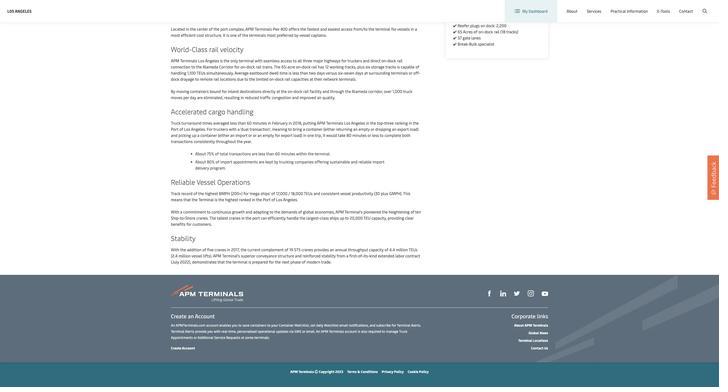Task type: vqa. For each thing, say whether or not it's contained in the screenshot.
"reduced"
yes



Task type: locate. For each thing, give the bounding box(es) containing it.
1 vertical spatial transactions
[[229, 151, 251, 156]]

0 horizontal spatial most
[[171, 32, 180, 38]]

than inside 'apm terminals los angeles is the only terminal with seamless access to all three major highways for truckers and direct on-dock rail connection to the alameda corridor for on-dock rail trains. the 65-acre on-dock rail has 12 working tracks, plus six storage tracks is capable of handling 1,100 teus simultaneously. average eastbound dwell time is less than two days versus six-seven days at surrounding terminals or off- dock drayage to remote rail locations due to the limited on-dock rail capacities at their network terminals.'
[[300, 70, 308, 76]]

angeles.
[[191, 126, 206, 132], [283, 197, 298, 202]]

you up time,
[[232, 323, 238, 328]]

class
[[320, 215, 329, 221]]

conveyance
[[256, 253, 277, 259]]

at left some
[[241, 335, 244, 340]]

2 horizontal spatial teus
[[409, 247, 417, 252]]

terminals down captains
[[255, 26, 272, 32]]

are for appointments
[[259, 159, 264, 165]]

60 up 'dual
[[247, 120, 252, 126]]

apm inside with the addition of five cranes in 2017, the current complement of 19 sts cranes provides an annual throughput capacity of 4.4 million teus (2.4 million vessel lifts). apm terminal's superior conveyance structure and reinforced stability from a first-of-its-kind extended labor contract (july 2022), demonstrates that the terminal is prepared for the next phase of modern trade.
[[213, 253, 221, 259]]

4.4
[[389, 247, 395, 252]]

with
[[171, 209, 179, 215], [171, 247, 179, 252]]

0 vertical spatial terminals.
[[339, 76, 356, 82]]

is up continuous
[[215, 197, 217, 202]]

1 vertical spatial truck
[[399, 329, 407, 334]]

2 horizontal spatial cranes
[[302, 247, 313, 252]]

1 horizontal spatial are
[[252, 151, 257, 156]]

about
[[567, 8, 577, 14], [195, 151, 206, 156], [195, 159, 206, 165], [514, 323, 524, 328]]

1 vertical spatial an
[[316, 329, 320, 334]]

account
[[695, 5, 710, 10], [195, 313, 215, 320], [182, 346, 195, 351]]

plus inside track record of the highest bmph (200+) for 'mega ships' of 17,000 / 18,000 teus and consistent vessel productivity (30 plus gmph). this means that the terminal is the highest ranked in the port of los angeles.
[[381, 191, 388, 196]]

policy right cookie
[[419, 370, 429, 374]]

the left top- on the top right of the page
[[370, 120, 376, 126]]

switch location button
[[573, 4, 609, 10]]

contact for contact us
[[531, 346, 543, 351]]

or left off- on the right top of the page
[[409, 70, 412, 76]]

up right 'picking'
[[192, 133, 196, 138]]

0 horizontal spatial highest
[[205, 191, 218, 196]]

and left "improved"
[[292, 95, 299, 100]]

vessel inside with the addition of five cranes in 2017, the current complement of 19 sts cranes provides an annual throughput capacity of 4.4 million teus (2.4 million vessel lifts). apm terminal's superior conveyance structure and reinforced stability from a first-of-its-kind extended labor contract (july 2022), demonstrates that the terminal is prepared for the next phase of modern trade.
[[191, 253, 202, 259]]

import inside truck turnaround times averaged less than 60 minutes in february in 2018, putting apm terminals los angeles in the top-three ranking in the port of los angeles. for truckers with a 'dual transaction', meaning to bring a container (either returning an empty or dropping an export load) and picking up a container (either an import or or an empty for export load) in one trip, it would take 80 minutes or less to complete both transactions consistently throughout the year.
[[235, 133, 247, 138]]

1 horizontal spatial highest
[[225, 197, 238, 202]]

0 vertical spatial are
[[197, 95, 203, 100]]

rail up "improved"
[[303, 89, 309, 94]]

the right through
[[345, 89, 351, 94]]

cranes inside with a commitment to continuous growth and adapting to the demands of global economies, apm terminal's pioneered the heightening of ten ship-to-shore cranes. the tallest cranes in the port can efficiently handle the largest-class ships up to 20,000 teu capacity, providing clear benefits for customers.
[[229, 215, 240, 221]]

account
[[206, 323, 218, 328], [345, 329, 357, 334]]

0 vertical spatial teus
[[197, 70, 205, 76]]

port inside with a commitment to continuous growth and adapting to the demands of global economies, apm terminal's pioneered the heightening of ten ship-to-shore cranes. the tallest cranes in the port can efficiently handle the largest-class ships up to 20,000 teu capacity, providing clear benefits for customers.
[[252, 215, 260, 221]]

0 horizontal spatial up
[[192, 133, 196, 138]]

1 horizontal spatial per
[[492, 17, 498, 22]]

1 horizontal spatial by
[[274, 159, 278, 165]]

this
[[403, 191, 410, 196]]

that inside track record of the highest bmph (200+) for 'mega ships' of 17,000 / 18,000 teus and consistent vessel productivity (30 plus gmph). this means that the terminal is the highest ranked in the port of los angeles.
[[183, 197, 191, 202]]

0 vertical spatial that
[[183, 197, 191, 202]]

2 horizontal spatial than
[[300, 70, 308, 76]]

highest
[[205, 191, 218, 196], [225, 197, 238, 202]]

with inside with a commitment to continuous growth and adapting to the demands of global economies, apm terminal's pioneered the heightening of ten ship-to-shore cranes. the tallest cranes in the port can efficiently handle the largest-class ships up to 20,000 teu capacity, providing clear benefits for customers.
[[171, 209, 179, 215]]

for
[[207, 126, 212, 132]]

it
[[323, 133, 325, 138]]

about for about
[[567, 8, 577, 14]]

create up apmterminals.com
[[171, 313, 187, 320]]

0 horizontal spatial angeles.
[[191, 126, 206, 132]]

lifts).
[[203, 253, 212, 259]]

terminal.
[[315, 151, 331, 156]]

plus inside 'apm terminals los angeles is the only terminal with seamless access to all three major highways for truckers and direct on-dock rail connection to the alameda corridor for on-dock rail trains. the 65-acre on-dock rail has 12 working tracks, plus six storage tracks is capable of handling 1,100 teus simultaneously. average eastbound dwell time is less than two days versus six-seven days at surrounding terminals or off- dock drayage to remote rail locations due to the limited on-dock rail capacities at their network terminals.'
[[357, 64, 365, 69]]

import down 'dual
[[235, 133, 247, 138]]

0 vertical spatial three
[[303, 58, 312, 63]]

on- up average
[[240, 64, 246, 69]]

terminal up appointments
[[171, 329, 184, 334]]

of left 4.4
[[385, 247, 388, 252]]

service
[[214, 335, 225, 340]]

1 horizontal spatial import
[[235, 133, 247, 138]]

1 horizontal spatial up
[[340, 215, 344, 221]]

sustainable
[[330, 159, 350, 165]]

practical information button
[[611, 0, 648, 22]]

from/to
[[353, 26, 368, 32]]

alameda inside the "by moving containers bound for inland destinations directly at the on-dock rail facility and through the alameda corridor, over 1,000 truck moves per day are eliminated, resulting in reduced traffic congestion and improved air quality."
[[352, 89, 367, 94]]

alameda inside 'apm terminals los angeles is the only terminal with seamless access to all three major highways for truckers and direct on-dock rail connection to the alameda corridor for on-dock rail trains. the 65-acre on-dock rail has 12 working tracks, plus six storage tracks is capable of handling 1,100 teus simultaneously. average eastbound dwell time is less than two days versus six-seven days at surrounding terminals or off- dock drayage to remote rail locations due to the limited on-dock rail capacities at their network terminals.'
[[203, 64, 218, 69]]

handling
[[171, 70, 186, 76], [227, 107, 253, 116]]

than inside truck turnaround times averaged less than 60 minutes in february in 2018, putting apm terminals los angeles in the top-three ranking in the port of los angeles. for truckers with a 'dual transaction', meaning to bring a container (either returning an empty or dropping an export load) and picking up a container (either an import or or an empty for export load) in one trip, it would take 80 minutes or less to complete both transactions consistently throughout the year.
[[238, 120, 246, 126]]

0 vertical spatial handling
[[171, 70, 186, 76]]

container
[[279, 323, 294, 328]]

1 ✔ from the top
[[453, 4, 457, 10]]

1 policy from the left
[[394, 370, 404, 374]]

2 vertical spatial by
[[274, 159, 278, 165]]

/ inside track record of the highest bmph (200+) for 'mega ships' of 17,000 / 18,000 teus and consistent vessel productivity (30 plus gmph). this means that the terminal is the highest ranked in the port of los angeles.
[[288, 191, 290, 196]]

terminals inside 'apm terminals los angeles is the only terminal with seamless access to all three major highways for truckers and direct on-dock rail connection to the alameda corridor for on-dock rail trains. the 65-acre on-dock rail has 12 working tracks, plus six storage tracks is capable of handling 1,100 teus simultaneously. average eastbound dwell time is less than two days versus six-seven days at surrounding terminals or off- dock drayage to remote rail locations due to the limited on-dock rail capacities at their network terminals.'
[[391, 70, 408, 76]]

0 horizontal spatial policy
[[394, 370, 404, 374]]

on- down the dwell
[[269, 76, 275, 82]]

than
[[300, 70, 308, 76], [238, 120, 246, 126], [266, 151, 274, 156]]

dock: 2,200
[[486, 23, 507, 28]]

about for about 75% of total transactions are less than 60 minutes within the terminal.
[[195, 151, 206, 156]]

and inside 'apm terminals los angeles is the only terminal with seamless access to all three major highways for truckers and direct on-dock rail connection to the alameda corridor for on-dock rail trains. the 65-acre on-dock rail has 12 working tracks, plus six storage tracks is capable of handling 1,100 teus simultaneously. average eastbound dwell time is less than two days versus six-seven days at surrounding terminals or off- dock drayage to remote rail locations due to the limited on-dock rail capacities at their network terminals.'
[[363, 58, 369, 63]]

1 horizontal spatial most
[[267, 32, 276, 38]]

terminals
[[255, 26, 272, 32], [180, 58, 197, 63], [326, 120, 343, 126], [533, 323, 548, 328], [329, 329, 344, 334], [298, 370, 314, 374]]

account up provide
[[195, 313, 215, 320]]

are right day
[[197, 95, 203, 100]]

account down email
[[345, 329, 357, 334]]

2 most from the left
[[267, 32, 276, 38]]

2 vertical spatial terminal
[[232, 259, 247, 265]]

global for global menu
[[624, 5, 636, 10]]

location
[[593, 4, 609, 10]]

up inside truck turnaround times averaged less than 60 minutes in february in 2018, putting apm terminals los angeles in the top-three ranking in the port of los angeles. for truckers with a 'dual transaction', meaning to bring a container (either returning an empty or dropping an export load) and picking up a container (either an import or or an empty for export load) in one trip, it would take 80 minutes or less to complete both transactions consistently throughout the year.
[[192, 133, 196, 138]]

1 vertical spatial terminals.
[[254, 335, 270, 340]]

to down 1,100
[[195, 76, 199, 82]]

of inside truck turnaround times averaged less than 60 minutes in february in 2018, putting apm terminals los angeles in the top-three ranking in the port of los angeles. for truckers with a 'dual transaction', meaning to bring a container (either returning an empty or dropping an export load) and picking up a container (either an import or or an empty for export load) in one trip, it would take 80 minutes or less to complete both transactions consistently throughout the year.
[[179, 126, 183, 132]]

handling down connection
[[171, 70, 186, 76]]

0 horizontal spatial cranes
[[215, 247, 226, 252]]

terms & conditions
[[347, 370, 378, 374]]

about down the corporate
[[514, 323, 524, 328]]

global inside button
[[624, 5, 636, 10]]

contact
[[679, 8, 693, 14], [531, 346, 543, 351]]

of up structure.
[[209, 26, 213, 32]]

1 horizontal spatial truckers
[[347, 58, 362, 63]]

0 vertical spatial million
[[396, 247, 408, 252]]

save
[[242, 323, 249, 328]]

0 horizontal spatial /
[[288, 191, 290, 196]]

kind
[[369, 253, 377, 259]]

2 horizontal spatial with
[[255, 58, 262, 63]]

per up 'dock: 2,200'
[[492, 17, 498, 22]]

on- inside the "by moving containers bound for inland destinations directly at the on-dock rail facility and through the alameda corridor, over 1,000 truck moves per day are eliminated, resulting in reduced traffic congestion and improved air quality."
[[288, 89, 294, 94]]

an
[[171, 323, 175, 328], [316, 329, 320, 334]]

0 horizontal spatial that
[[183, 197, 191, 202]]

access inside 'apm terminals los angeles is the only terminal with seamless access to all three major highways for truckers and direct on-dock rail connection to the alameda corridor for on-dock rail trains. the 65-acre on-dock rail has 12 working tracks, plus six storage tracks is capable of handling 1,100 teus simultaneously. average eastbound dwell time is less than two days versus six-seven days at surrounding terminals or off- dock drayage to remote rail locations due to the limited on-dock rail capacities at their network terminals.'
[[281, 58, 292, 63]]

vessel down fastest
[[299, 32, 310, 38]]

1 horizontal spatial policy
[[419, 370, 429, 374]]

create for create account
[[171, 346, 181, 351]]

empty down transaction', on the top of the page
[[263, 133, 274, 138]]

services
[[587, 8, 601, 14]]

&
[[357, 370, 360, 374]]

alameda left corridor,
[[352, 89, 367, 94]]

0 horizontal spatial with
[[214, 329, 221, 334]]

apm down corporate links
[[525, 323, 532, 328]]

rail down 'dock: 2,200'
[[494, 29, 499, 34]]

with for with the addition of five cranes in 2017, the current complement of 19 sts cranes provides an annual throughput capacity of 4.4 million teus (2.4 million vessel lifts). apm terminal's superior conveyance structure and reinforced stability from a first-of-its-kind extended labor contract (july 2022), demonstrates that the terminal is prepared for the next phase of modern trade.
[[171, 247, 179, 252]]

minutes right 80
[[352, 133, 367, 138]]

vessel right consistent
[[340, 191, 351, 196]]

0 vertical spatial you
[[232, 323, 238, 328]]

three inside truck turnaround times averaged less than 60 minutes in february in 2018, putting apm terminals los angeles in the top-three ranking in the port of los angeles. for truckers with a 'dual transaction', meaning to bring a container (either returning an empty or dropping an export load) and picking up a container (either an import or or an empty for export load) in one trip, it would take 80 minutes or less to complete both transactions consistently throughout the year.
[[384, 120, 394, 126]]

and up 'captains.'
[[320, 26, 327, 32]]

0 horizontal spatial access
[[281, 58, 292, 63]]

on- up congestion
[[288, 89, 294, 94]]

create an account
[[171, 313, 215, 320]]

offers
[[289, 26, 299, 32]]

of right 75%
[[215, 151, 219, 156]]

delivery
[[195, 165, 209, 171]]

1 horizontal spatial empty
[[358, 126, 370, 132]]

0 horizontal spatial per
[[183, 95, 189, 100]]

personalised
[[237, 329, 257, 334]]

1 horizontal spatial terminal's
[[345, 209, 362, 215]]

✔ left break-
[[453, 41, 457, 47]]

million up labor
[[396, 247, 408, 252]]

the up corridor
[[224, 58, 230, 63]]

access up 65-
[[281, 58, 292, 63]]

up right "ships"
[[340, 215, 344, 221]]

port inside track record of the highest bmph (200+) for 'mega ships' of 17,000 / 18,000 teus and consistent vessel productivity (30 plus gmph). this means that the terminal is the highest ranked in the port of los angeles.
[[263, 197, 270, 202]]

0 vertical spatial up
[[192, 133, 196, 138]]

0 vertical spatial transactions
[[171, 139, 193, 144]]

with inside 'apm terminals los angeles is the only terminal with seamless access to all three major highways for truckers and direct on-dock rail connection to the alameda corridor for on-dock rail trains. the 65-acre on-dock rail has 12 working tracks, plus six storage tracks is capable of handling 1,100 teus simultaneously. average eastbound dwell time is less than two days versus six-seven days at surrounding terminals or off- dock drayage to remote rail locations due to the limited on-dock rail capacities at their network terminals.'
[[255, 58, 262, 63]]

0 horizontal spatial container
[[200, 133, 217, 138]]

resulting
[[224, 95, 240, 100]]

dock up 'tracks'
[[388, 58, 396, 63]]

by inside located in the center of the port complex, apm terminals pier 400 offers the fastest and easiest access from/to the terminal for vessels in a most efficient cost structure. it is one of the terminals most preferred by vessel captains.
[[294, 32, 298, 38]]

1 vertical spatial truckers
[[213, 126, 228, 132]]

✔ left no
[[453, 4, 457, 10]]

about button
[[567, 0, 577, 22]]

angeles. down turnaround
[[191, 126, 206, 132]]

world-class rail velocity
[[171, 44, 243, 54]]

transactions down 'picking'
[[171, 139, 193, 144]]

2 vertical spatial account
[[182, 346, 195, 351]]

on- down all at the top left
[[296, 64, 302, 69]]

in inside the "by moving containers bound for inland destinations directly at the on-dock rail facility and through the alameda corridor, over 1,000 truck moves per day are eliminated, resulting in reduced traffic congestion and improved air quality."
[[241, 95, 244, 100]]

are for transactions
[[252, 151, 257, 156]]

1 horizontal spatial contact
[[679, 8, 693, 14]]

vessel inside track record of the highest bmph (200+) for 'mega ships' of 17,000 / 18,000 teus and consistent vessel productivity (30 plus gmph). this means that the terminal is the highest ranked in the port of los angeles.
[[340, 191, 351, 196]]

with inside an apmterminals.com account enables you to save containers to your container watchlist, set daily watchlist email notifications, and subscribe for terminal alerts. terminal alerts provide you with real-time, personalised operational updates via sms or email. an apm terminals account is also required to manage truck appointments or additional service requests at some terminals.
[[214, 329, 221, 334]]

terminals down watchlist
[[329, 329, 344, 334]]

1 vertical spatial three
[[384, 120, 394, 126]]

rail inside ✔ capacity: 4.4m teu per year ✔ reefer plugs on dock: 2,200 ✔ 65 acres of on-dock rail (18 tracks) ✔ 57 gate lanes ✔ break-bulk specialist
[[494, 29, 499, 34]]

the down eastbound
[[249, 76, 255, 82]]

✔ left 57 at the right of page
[[453, 35, 457, 41]]

1 horizontal spatial that
[[217, 259, 225, 265]]

✔ left capacity:
[[453, 17, 457, 22]]

1 vertical spatial contact
[[531, 346, 543, 351]]

0 vertical spatial contact
[[679, 8, 693, 14]]

cookie policy link
[[408, 370, 429, 374]]

2 vertical spatial are
[[259, 159, 264, 165]]

handling down resulting
[[227, 107, 253, 116]]

real-
[[221, 329, 229, 334]]

the down global
[[300, 215, 305, 221]]

1 vertical spatial container
[[200, 133, 217, 138]]

global menu button
[[614, 0, 652, 15]]

terminals.
[[339, 76, 356, 82], [254, 335, 270, 340]]

reliable vessel operations
[[171, 177, 250, 187]]

1 horizontal spatial teus
[[304, 191, 313, 196]]

ⓒ
[[315, 370, 318, 374]]

0 vertical spatial container
[[306, 126, 322, 132]]

0 horizontal spatial terminal's
[[222, 253, 240, 259]]

60 up trucking
[[275, 151, 280, 156]]

create down appointments
[[171, 346, 181, 351]]

handling inside 'apm terminals los angeles is the only terminal with seamless access to all three major highways for truckers and direct on-dock rail connection to the alameda corridor for on-dock rail trains. the 65-acre on-dock rail has 12 working tracks, plus six storage tracks is capable of handling 1,100 teus simultaneously. average eastbound dwell time is less than two days versus six-seven days at surrounding terminals or off- dock drayage to remote rail locations due to the limited on-dock rail capacities at their network terminals.'
[[171, 70, 186, 76]]

2 vertical spatial minutes
[[281, 151, 295, 156]]

rail
[[494, 29, 499, 34], [209, 44, 218, 54], [397, 58, 402, 63], [256, 64, 261, 69], [311, 64, 317, 69], [214, 76, 219, 82], [285, 76, 290, 82], [303, 89, 309, 94]]

in right ranking
[[409, 120, 412, 126]]

of up program.
[[216, 159, 219, 165]]

alerts.
[[411, 323, 421, 328]]

and left consistent
[[314, 191, 320, 196]]

truck
[[403, 89, 412, 94]]

policy for privacy policy
[[394, 370, 404, 374]]

1 vertical spatial access
[[281, 58, 292, 63]]

youtube image
[[542, 292, 548, 296]]

turnaround
[[181, 120, 201, 126]]

rail inside the "by moving containers bound for inland destinations directly at the on-dock rail facility and through the alameda corridor, over 1,000 truck moves per day are eliminated, resulting in reduced traffic congestion and improved air quality."
[[303, 89, 309, 94]]

✔ left reefer
[[453, 23, 457, 28]]

menu
[[637, 5, 647, 10]]

ships
[[330, 215, 339, 221]]

some
[[245, 335, 253, 340]]

for left vessels
[[391, 26, 396, 32]]

are inside the "by moving containers bound for inland destinations directly at the on-dock rail facility and through the alameda corridor, over 1,000 truck moves per day are eliminated, resulting in reduced traffic congestion and improved air quality."
[[197, 95, 203, 100]]

1 vertical spatial per
[[183, 95, 189, 100]]

1 vertical spatial the
[[209, 215, 216, 221]]

to down subscribe
[[382, 329, 385, 334]]

structure.
[[205, 32, 222, 38]]

you up additional
[[207, 329, 213, 334]]

angeles inside truck turnaround times averaged less than 60 minutes in february in 2018, putting apm terminals los angeles in the top-three ranking in the port of los angeles. for truckers with a 'dual transaction', meaning to bring a container (either returning an empty or dropping an export load) and picking up a container (either an import or or an empty for export load) in one trip, it would take 80 minutes or less to complete both transactions consistently throughout the year.
[[351, 120, 365, 126]]

login / create account
[[670, 5, 710, 10]]

captains
[[247, 13, 273, 22]]

us
[[544, 346, 548, 351]]

velocity
[[220, 44, 243, 54]]

0 horizontal spatial truckers
[[213, 126, 228, 132]]

1 horizontal spatial terminals
[[391, 70, 408, 76]]

transactions
[[171, 139, 193, 144], [229, 151, 251, 156]]

terminal inside track record of the highest bmph (200+) for 'mega ships' of 17,000 / 18,000 teus and consistent vessel productivity (30 plus gmph). this means that the terminal is the highest ranked in the port of los angeles.
[[198, 197, 214, 202]]

of up 'picking'
[[179, 126, 183, 132]]

contact for contact
[[679, 8, 693, 14]]

than up capacities
[[300, 70, 308, 76]]

adapting
[[253, 209, 269, 215]]

per inside the "by moving containers bound for inland destinations directly at the on-dock rail facility and through the alameda corridor, over 1,000 truck moves per day are eliminated, resulting in reduced traffic congestion and improved air quality."
[[183, 95, 189, 100]]

about left switch at the top of page
[[567, 8, 577, 14]]

0 vertical spatial account
[[695, 5, 710, 10]]

located
[[171, 26, 185, 32]]

is inside located in the center of the port complex, apm terminals pier 400 offers the fastest and easiest access from/to the terminal for vessels in a most efficient cost structure. it is one of the terminals most preferred by vessel captains.
[[226, 32, 229, 38]]

terminal's
[[345, 209, 362, 215], [222, 253, 240, 259]]

1 horizontal spatial truck
[[399, 329, 407, 334]]

to up 1,100
[[191, 64, 195, 69]]

0 horizontal spatial by
[[218, 13, 225, 22]]

1 vertical spatial teus
[[304, 191, 313, 196]]

highest down (200+)
[[225, 197, 238, 202]]

a inside with the addition of five cranes in 2017, the current complement of 19 sts cranes provides an annual throughput capacity of 4.4 million teus (2.4 million vessel lifts). apm terminal's superior conveyance structure and reinforced stability from a first-of-its-kind extended labor contract (july 2022), demonstrates that the terminal is prepared for the next phase of modern trade.
[[346, 253, 348, 259]]

e-
[[657, 8, 661, 14]]

0 vertical spatial truck
[[171, 120, 181, 126]]

less inside 'apm terminals los angeles is the only terminal with seamless access to all three major highways for truckers and direct on-dock rail connection to the alameda corridor for on-dock rail trains. the 65-acre on-dock rail has 12 working tracks, plus six storage tracks is capable of handling 1,100 teus simultaneously. average eastbound dwell time is less than two days versus six-seven days at surrounding terminals or off- dock drayage to remote rail locations due to the limited on-dock rail capacities at their network terminals.'
[[292, 70, 299, 76]]

65-
[[281, 64, 288, 69]]

0 horizontal spatial teu
[[364, 215, 371, 221]]

empty
[[358, 126, 370, 132], [263, 133, 274, 138]]

2 policy from the left
[[419, 370, 429, 374]]

contact down locations
[[531, 346, 543, 351]]

1 horizontal spatial terminals.
[[339, 76, 356, 82]]

terminal's up the 20,000
[[345, 209, 362, 215]]

1 horizontal spatial account
[[345, 329, 357, 334]]

the inside 'apm terminals los angeles is the only terminal with seamless access to all three major highways for truckers and direct on-dock rail connection to the alameda corridor for on-dock rail trains. the 65-acre on-dock rail has 12 working tracks, plus six storage tracks is capable of handling 1,100 teus simultaneously. average eastbound dwell time is less than two days versus six-seven days at surrounding terminals or off- dock drayage to remote rail locations due to the limited on-dock rail capacities at their network terminals.'
[[274, 64, 280, 69]]

access inside located in the center of the port complex, apm terminals pier 400 offers the fastest and easiest access from/to the terminal for vessels in a most efficient cost structure. it is one of the terminals most preferred by vessel captains.
[[341, 26, 352, 32]]

0 vertical spatial global
[[624, 5, 636, 10]]

0 horizontal spatial 60
[[247, 120, 252, 126]]

1 horizontal spatial angeles
[[205, 58, 219, 63]]

cookie policy
[[408, 370, 429, 374]]

teus inside 'apm terminals los angeles is the only terminal with seamless access to all three major highways for truckers and direct on-dock rail connection to the alameda corridor for on-dock rail trains. the 65-acre on-dock rail has 12 working tracks, plus six storage tracks is capable of handling 1,100 teus simultaneously. average eastbound dwell time is less than two days versus six-seven days at surrounding terminals or off- dock drayage to remote rail locations due to the limited on-dock rail capacities at their network terminals.'
[[197, 70, 205, 76]]

the left addition
[[180, 247, 186, 252]]

continuous
[[212, 209, 231, 215]]

2 vertical spatial angeles
[[351, 120, 365, 126]]

for inside track record of the highest bmph (200+) for 'mega ships' of 17,000 / 18,000 teus and consistent vessel productivity (30 plus gmph). this means that the terminal is the highest ranked in the port of los angeles.
[[243, 191, 249, 196]]

is inside with the addition of five cranes in 2017, the current complement of 19 sts cranes provides an annual throughput capacity of 4.4 million teus (2.4 million vessel lifts). apm terminal's superior conveyance structure and reinforced stability from a first-of-its-kind extended labor contract (july 2022), demonstrates that the terminal is prepared for the next phase of modern trade.
[[248, 259, 251, 265]]

2 days from the left
[[355, 70, 363, 76]]

for inside located in the center of the port complex, apm terminals pier 400 offers the fastest and easiest access from/to the terminal for vessels in a most efficient cost structure. it is one of the terminals most preferred by vessel captains.
[[391, 26, 396, 32]]

1 horizontal spatial container
[[306, 126, 322, 132]]

are inside about 80% of import appointments are kept by trucking companies offering sustainable and reliable import delivery program.
[[259, 159, 264, 165]]

than up kept
[[266, 151, 274, 156]]

my dashboard
[[522, 8, 548, 14]]

0 horizontal spatial an
[[171, 323, 175, 328]]

network
[[323, 76, 338, 82]]

create
[[683, 5, 694, 10], [171, 313, 187, 320], [171, 346, 181, 351]]

operations
[[217, 177, 250, 187]]

terminal inside located in the center of the port complex, apm terminals pier 400 offers the fastest and easiest access from/to the terminal for vessels in a most efficient cost structure. it is one of the terminals most preferred by vessel captains.
[[375, 26, 390, 32]]

0 horizontal spatial contact
[[531, 346, 543, 351]]

1 horizontal spatial 60
[[275, 151, 280, 156]]

0 horizontal spatial teus
[[197, 70, 205, 76]]

0 horizontal spatial preferred
[[188, 13, 217, 22]]

dropping
[[375, 126, 391, 132]]

ships'
[[261, 191, 270, 196]]

demands
[[281, 209, 297, 215]]

most
[[171, 32, 180, 38], [267, 32, 276, 38]]

facebook image
[[486, 291, 492, 297]]

about inside about 80% of import appointments are kept by trucking companies offering sustainable and reliable import delivery program.
[[195, 159, 206, 165]]

0 horizontal spatial the
[[209, 215, 216, 221]]

an down transaction', on the top of the page
[[257, 133, 262, 138]]

1 horizontal spatial load)
[[410, 126, 419, 132]]

terminals down captains
[[249, 32, 266, 38]]

lanes
[[471, 35, 481, 41]]

0 horizontal spatial terminals.
[[254, 335, 270, 340]]

and up six
[[363, 58, 369, 63]]

and inside with the addition of five cranes in 2017, the current complement of 19 sts cranes provides an annual throughput capacity of 4.4 million teus (2.4 million vessel lifts). apm terminal's superior conveyance structure and reinforced stability from a first-of-its-kind extended labor contract (july 2022), demonstrates that the terminal is prepared for the next phase of modern trade.
[[295, 253, 302, 259]]

labor
[[395, 253, 404, 259]]

1 horizontal spatial port
[[252, 215, 260, 221]]

1 horizontal spatial alameda
[[352, 89, 367, 94]]

apmt footer logo image
[[171, 285, 243, 302]]

days
[[317, 70, 325, 76], [355, 70, 363, 76]]

world-
[[171, 44, 192, 54]]

/ right 17,000
[[288, 191, 290, 196]]

containers inside an apmterminals.com account enables you to save containers to your container watchlist, set daily watchlist email notifications, and subscribe for terminal alerts. terminal alerts provide you with real-time, personalised operational updates via sms or email. an apm terminals account is also required to manage truck appointments or additional service requests at some terminals.
[[250, 323, 266, 328]]

truckers down averaged
[[213, 126, 228, 132]]

global for global news
[[529, 331, 539, 335]]

1 with from the top
[[171, 209, 179, 215]]

terminals. inside 'apm terminals los angeles is the only terminal with seamless access to all three major highways for truckers and direct on-dock rail connection to the alameda corridor for on-dock rail trains. the 65-acre on-dock rail has 12 working tracks, plus six storage tracks is capable of handling 1,100 teus simultaneously. average eastbound dwell time is less than two days versus six-seven days at surrounding terminals or off- dock drayage to remote rail locations due to the limited on-dock rail capacities at their network terminals.'
[[339, 76, 356, 82]]

per inside ✔ capacity: 4.4m teu per year ✔ reefer plugs on dock: 2,200 ✔ 65 acres of on-dock rail (18 tracks) ✔ 57 gate lanes ✔ break-bulk specialist
[[492, 17, 498, 22]]

instagram image
[[528, 291, 534, 297]]

privacy policy
[[382, 370, 404, 374]]

consistently
[[194, 139, 215, 144]]

2 vertical spatial create
[[171, 346, 181, 351]]

the up efficient at top left
[[190, 26, 196, 32]]

1 vertical spatial minutes
[[352, 133, 367, 138]]

terminal right only
[[239, 58, 254, 63]]

a up to-
[[180, 209, 182, 215]]

dock
[[484, 29, 493, 34], [388, 58, 396, 63], [246, 64, 255, 69], [302, 64, 310, 69], [171, 76, 179, 82], [275, 76, 284, 82], [294, 89, 302, 94]]

teus up the 'contract'
[[409, 247, 417, 252]]

for inside truck turnaround times averaged less than 60 minutes in february in 2018, putting apm terminals los angeles in the top-three ranking in the port of los angeles. for truckers with a 'dual transaction', meaning to bring a container (either returning an empty or dropping an export load) and picking up a container (either an import or or an empty for export load) in one trip, it would take 80 minutes or less to complete both transactions consistently throughout the year.
[[275, 133, 280, 138]]

terminals inside an apmterminals.com account enables you to save containers to your container watchlist, set daily watchlist email notifications, and subscribe for terminal alerts. terminal alerts provide you with real-time, personalised operational updates via sms or email. an apm terminals account is also required to manage truck appointments or additional service requests at some terminals.
[[329, 329, 344, 334]]

1 vertical spatial create
[[171, 313, 187, 320]]

in inside with a commitment to continuous growth and adapting to the demands of global economies, apm terminal's pioneered the heightening of ten ship-to-shore cranes. the tallest cranes in the port can efficiently handle the largest-class ships up to 20,000 teu capacity, providing clear benefits for customers.
[[241, 215, 245, 221]]

the down the record
[[192, 197, 198, 202]]

0 vertical spatial access
[[341, 26, 352, 32]]

port inside located in the center of the port complex, apm terminals pier 400 offers the fastest and easiest access from/to the terminal for vessels in a most efficient cost structure. it is one of the terminals most preferred by vessel captains.
[[220, 26, 228, 32]]

transaction',
[[250, 126, 271, 132]]

truckers up tracks,
[[347, 58, 362, 63]]

plus
[[357, 64, 365, 69], [381, 191, 388, 196]]

the up efficiently
[[274, 209, 280, 215]]

three right all at the top left
[[303, 58, 312, 63]]

0 horizontal spatial port
[[171, 126, 178, 132]]

about apm terminals link
[[514, 323, 548, 328]]

5 ✔ from the top
[[453, 35, 457, 41]]

1 days from the left
[[317, 70, 325, 76]]

2 with from the top
[[171, 247, 179, 252]]

0 horizontal spatial plus
[[357, 64, 365, 69]]

six-
[[338, 70, 344, 76]]

0 horizontal spatial handling
[[171, 70, 186, 76]]

teu
[[484, 17, 491, 22], [364, 215, 371, 221]]

the left can
[[245, 215, 251, 221]]

of inside about 80% of import appointments are kept by trucking companies offering sustainable and reliable import delivery program.
[[216, 159, 219, 165]]

1 horizontal spatial one
[[307, 133, 314, 138]]

averaged
[[213, 120, 229, 126]]

from
[[337, 253, 345, 259]]



Task type: describe. For each thing, give the bounding box(es) containing it.
of inside ✔ capacity: 4.4m teu per year ✔ reefer plugs on dock: 2,200 ✔ 65 acres of on-dock rail (18 tracks) ✔ 57 gate lanes ✔ break-bulk specialist
[[474, 29, 477, 34]]

login / create account link
[[661, 0, 710, 14]]

and inside with a commitment to continuous growth and adapting to the demands of global economies, apm terminal's pioneered the heightening of ten ship-to-shore cranes. the tallest cranes in the port can efficiently handle the largest-class ships up to 20,000 teu capacity, providing clear benefits for customers.
[[246, 209, 252, 215]]

the up superior
[[241, 247, 247, 252]]

or right sms at the left bottom of page
[[302, 329, 305, 334]]

apm inside located in the center of the port complex, apm terminals pier 400 offers the fastest and easiest access from/to the terminal for vessels in a most efficient cost structure. it is one of the terminals most preferred by vessel captains.
[[245, 26, 254, 32]]

three inside 'apm terminals los angeles is the only terminal with seamless access to all three major highways for truckers and direct on-dock rail connection to the alameda corridor for on-dock rail trains. the 65-acre on-dock rail has 12 working tracks, plus six storage tracks is capable of handling 1,100 teus simultaneously. average eastbound dwell time is less than two days versus six-seven days at surrounding terminals or off- dock drayage to remote rail locations due to the limited on-dock rail capacities at their network terminals.'
[[303, 58, 312, 63]]

preferred inside located in the center of the port complex, apm terminals pier 400 offers the fastest and easiest access from/to the terminal for vessels in a most efficient cost structure. it is one of the terminals most preferred by vessel captains.
[[277, 32, 293, 38]]

tracks,
[[345, 64, 356, 69]]

terminal down global news
[[518, 338, 532, 343]]

first-
[[349, 253, 358, 259]]

or right 80
[[368, 133, 371, 138]]

or inside 'apm terminals los angeles is the only terminal with seamless access to all three major highways for truckers and direct on-dock rail connection to the alameda corridor for on-dock rail trains. the 65-acre on-dock rail has 12 working tracks, plus six storage tracks is capable of handling 1,100 teus simultaneously. average eastbound dwell time is less than two days versus six-seven days at surrounding terminals or off- dock drayage to remote rail locations due to the limited on-dock rail capacities at their network terminals.'
[[409, 70, 412, 76]]

commitment
[[183, 209, 206, 215]]

capacity
[[369, 247, 384, 252]]

year.
[[244, 139, 252, 144]]

angeles. inside truck turnaround times averaged less than 60 minutes in february in 2018, putting apm terminals los angeles in the top-three ranking in the port of los angeles. for truckers with a 'dual transaction', meaning to bring a container (either returning an empty or dropping an export load) and picking up a container (either an import or or an empty for export load) in one trip, it would take 80 minutes or less to complete both transactions consistently throughout the year.
[[191, 126, 206, 132]]

of left 19
[[285, 247, 288, 252]]

about for about apm terminals
[[514, 323, 524, 328]]

at inside the "by moving containers bound for inland destinations directly at the on-dock rail facility and through the alameda corridor, over 1,000 truck moves per day are eliminated, resulting in reduced traffic congestion and improved air quality."
[[276, 89, 280, 94]]

two
[[309, 70, 316, 76]]

0 horizontal spatial export
[[281, 133, 292, 138]]

3 ✔ from the top
[[453, 23, 457, 28]]

twitter image
[[514, 291, 520, 297]]

terminals left ⓒ
[[298, 370, 314, 374]]

major
[[313, 58, 323, 63]]

rail down structure.
[[209, 44, 218, 54]]

at down six
[[364, 70, 368, 76]]

on- up 'tracks'
[[381, 58, 388, 63]]

the up remote
[[196, 64, 202, 69]]

dock up the two
[[302, 64, 310, 69]]

1 horizontal spatial transactions
[[229, 151, 251, 156]]

picking
[[178, 133, 191, 138]]

bulk
[[469, 41, 477, 47]]

services button
[[587, 0, 601, 22]]

vessel up complex,
[[227, 13, 246, 22]]

the down bmph
[[218, 197, 224, 202]]

track
[[171, 191, 180, 196]]

terminals inside 'apm terminals los angeles is the only terminal with seamless access to all three major highways for truckers and direct on-dock rail connection to the alameda corridor for on-dock rail trains. the 65-acre on-dock rail has 12 working tracks, plus six storage tracks is capable of handling 1,100 teus simultaneously. average eastbound dwell time is less than two days versus six-seven days at surrounding terminals or off- dock drayage to remote rail locations due to the limited on-dock rail capacities at their network terminals.'
[[180, 58, 197, 63]]

efficiently
[[268, 215, 286, 221]]

17,000
[[276, 191, 287, 196]]

up inside with a commitment to continuous growth and adapting to the demands of global economies, apm terminal's pioneered the heightening of ten ship-to-shore cranes. the tallest cranes in the port can efficiently handle the largest-class ships up to 20,000 teu capacity, providing clear benefits for customers.
[[340, 215, 344, 221]]

for down only
[[234, 64, 239, 69]]

terminal inside 'apm terminals los angeles is the only terminal with seamless access to all three major highways for truckers and direct on-dock rail connection to the alameda corridor for on-dock rail trains. the 65-acre on-dock rail has 12 working tracks, plus six storage tracks is capable of handling 1,100 teus simultaneously. average eastbound dwell time is less than two days versus six-seven days at surrounding terminals or off- dock drayage to remote rail locations due to the limited on-dock rail capacities at their network terminals.'
[[239, 58, 254, 63]]

terminals inside located in the center of the port complex, apm terminals pier 400 offers the fastest and easiest access from/to the terminal for vessels in a most efficient cost structure. it is one of the terminals most preferred by vessel captains.
[[249, 32, 266, 38]]

track record of the highest bmph (200+) for 'mega ships' of 17,000 / 18,000 teus and consistent vessel productivity (30 plus gmph). this means that the terminal is the highest ranked in the port of los angeles.
[[171, 191, 410, 202]]

to down dropping
[[380, 133, 384, 138]]

in up efficient at top left
[[186, 26, 189, 32]]

teu inside ✔ capacity: 4.4m teu per year ✔ reefer plugs on dock: 2,200 ✔ 65 acres of on-dock rail (18 tracks) ✔ 57 gate lanes ✔ break-bulk specialist
[[484, 17, 491, 22]]

locations
[[533, 338, 548, 343]]

appointments
[[233, 159, 258, 165]]

0 vertical spatial load)
[[410, 126, 419, 132]]

terminal inside with the addition of five cranes in 2017, the current complement of 19 sts cranes provides an annual throughput capacity of 4.4 million teus (2.4 million vessel lifts). apm terminal's superior conveyance structure and reinforced stability from a first-of-its-kind extended labor contract (july 2022), demonstrates that the terminal is prepared for the next phase of modern trade.
[[232, 259, 247, 265]]

create account
[[171, 346, 195, 351]]

february
[[272, 120, 288, 126]]

to right due
[[244, 76, 248, 82]]

reefer
[[458, 23, 469, 28]]

both
[[402, 133, 410, 138]]

take
[[338, 133, 346, 138]]

for up tracks,
[[341, 58, 347, 63]]

terminals. inside an apmterminals.com account enables you to save containers to your container watchlist, set daily watchlist email notifications, and subscribe for terminal alerts. terminal alerts provide you with real-time, personalised operational updates via sms or email. an apm terminals account is also required to manage truck appointments or additional service requests at some terminals.
[[254, 335, 270, 340]]

0 vertical spatial /
[[680, 5, 682, 10]]

stability
[[322, 253, 336, 259]]

accelerated
[[171, 107, 207, 116]]

the up capacity,
[[382, 209, 388, 215]]

or down "alerts"
[[194, 335, 197, 340]]

1 horizontal spatial minutes
[[281, 151, 295, 156]]

containers inside the "by moving containers bound for inland destinations directly at the on-dock rail facility and through the alameda corridor, over 1,000 truck moves per day are eliminated, resulting in reduced traffic congestion and improved air quality."
[[190, 89, 209, 94]]

2 ✔ from the top
[[453, 17, 457, 22]]

the up congestion
[[281, 89, 287, 94]]

prepared
[[252, 259, 268, 265]]

terminal's inside with a commitment to continuous growth and adapting to the demands of global economies, apm terminal's pioneered the heightening of ten ship-to-shore cranes. the tallest cranes in the port can efficiently handle the largest-class ships up to 20,000 teu capacity, providing clear benefits for customers.
[[345, 209, 362, 215]]

is inside track record of the highest bmph (200+) for 'mega ships' of 17,000 / 18,000 teus and consistent vessel productivity (30 plus gmph). this means that the terminal is the highest ranked in the port of los angeles.
[[215, 197, 217, 202]]

capacity,
[[371, 215, 387, 221]]

1 vertical spatial empty
[[263, 133, 274, 138]]

0 horizontal spatial import
[[220, 159, 232, 165]]

alerts
[[185, 329, 194, 334]]

privacy
[[382, 370, 393, 374]]

2017,
[[231, 247, 240, 252]]

trip,
[[315, 133, 322, 138]]

of inside 'apm terminals los angeles is the only terminal with seamless access to all three major highways for truckers and direct on-dock rail connection to the alameda corridor for on-dock rail trains. the 65-acre on-dock rail has 12 working tracks, plus six storage tracks is capable of handling 1,100 teus simultaneously. average eastbound dwell time is less than two days versus six-seven days at surrounding terminals or off- dock drayage to remote rail locations due to the limited on-dock rail capacities at their network terminals.'
[[415, 64, 419, 69]]

to up cranes.
[[207, 209, 211, 215]]

2 horizontal spatial minutes
[[352, 133, 367, 138]]

in left the february
[[268, 120, 271, 126]]

air
[[317, 95, 321, 100]]

apm left ⓒ
[[290, 370, 298, 374]]

an inside with the addition of five cranes in 2017, the current complement of 19 sts cranes provides an annual throughput capacity of 4.4 million teus (2.4 million vessel lifts). apm terminal's superior conveyance structure and reinforced stability from a first-of-its-kind extended labor contract (july 2022), demonstrates that the terminal is prepared for the next phase of modern trade.
[[330, 247, 334, 252]]

off-
[[413, 70, 420, 76]]

shape link
[[486, 290, 492, 297]]

0 vertical spatial preferred
[[188, 13, 217, 22]]

vessel inside located in the center of the port complex, apm terminals pier 400 offers the fastest and easiest access from/to the terminal for vessels in a most efficient cost structure. it is one of the terminals most preferred by vessel captains.
[[299, 32, 310, 38]]

in inside with the addition of five cranes in 2017, the current complement of 19 sts cranes provides an annual throughput capacity of 4.4 million teus (2.4 million vessel lifts). apm terminal's superior conveyance structure and reinforced stability from a first-of-its-kind extended labor contract (july 2022), demonstrates that the terminal is prepared for the next phase of modern trade.
[[227, 247, 230, 252]]

0 horizontal spatial million
[[179, 253, 191, 259]]

to left all at the top left
[[293, 58, 297, 63]]

by moving containers bound for inland destinations directly at the on-dock rail facility and through the alameda corridor, over 1,000 truck moves per day are eliminated, resulting in reduced traffic congestion and improved air quality.
[[171, 89, 412, 100]]

of right the record
[[193, 191, 197, 196]]

1 vertical spatial account
[[195, 313, 215, 320]]

in right vessels
[[411, 26, 414, 32]]

12
[[325, 64, 329, 69]]

0 vertical spatial by
[[218, 13, 225, 22]]

is up corridor
[[220, 58, 223, 63]]

benefits
[[171, 221, 185, 227]]

destinations
[[240, 89, 261, 94]]

terminals inside truck turnaround times averaged less than 60 minutes in february in 2018, putting apm terminals los angeles in the top-three ranking in the port of los angeles. for truckers with a 'dual transaction', meaning to bring a container (either returning an empty or dropping an export load) and picking up a container (either an import or or an empty for export load) in one trip, it would take 80 minutes or less to complete both transactions consistently throughout the year.
[[326, 120, 343, 126]]

is right 'tracks'
[[397, 64, 400, 69]]

bmph
[[219, 191, 230, 196]]

of left 'ten' at the bottom
[[411, 209, 414, 215]]

1 horizontal spatial export
[[397, 126, 409, 132]]

moves
[[171, 95, 182, 100]]

and inside truck turnaround times averaged less than 60 minutes in february in 2018, putting apm terminals los angeles in the top-three ranking in the port of los angeles. for truckers with a 'dual transaction', meaning to bring a container (either returning an empty or dropping an export load) and picking up a container (either an import or or an empty for export load) in one trip, it would take 80 minutes or less to complete both transactions consistently throughout the year.
[[171, 133, 177, 138]]

a inside with a commitment to continuous growth and adapting to the demands of global economies, apm terminal's pioneered the heightening of ten ship-to-shore cranes. the tallest cranes in the port can efficiently handle the largest-class ships up to 20,000 teu capacity, providing clear benefits for customers.
[[180, 209, 182, 215]]

the right 'from/to'
[[368, 26, 374, 32]]

the inside with a commitment to continuous growth and adapting to the demands of global economies, apm terminal's pioneered the heightening of ten ship-to-shore cranes. the tallest cranes in the port can efficiently handle the largest-class ships up to 20,000 teu capacity, providing clear benefits for customers.
[[209, 215, 216, 221]]

angeles inside 'apm terminals los angeles is the only terminal with seamless access to all three major highways for truckers and direct on-dock rail connection to the alameda corridor for on-dock rail trains. the 65-acre on-dock rail has 12 working tracks, plus six storage tracks is capable of handling 1,100 teus simultaneously. average eastbound dwell time is less than two days versus six-seven days at surrounding terminals or off- dock drayage to remote rail locations due to the limited on-dock rail capacities at their network terminals.'
[[205, 58, 219, 63]]

reliable
[[171, 177, 195, 187]]

terminals up global news link
[[533, 323, 548, 328]]

create for create an account
[[171, 313, 187, 320]]

of up efficiently
[[271, 197, 275, 202]]

of right the phase at the left bottom of page
[[302, 259, 306, 265]]

an up apmterminals.com
[[188, 313, 194, 320]]

requests
[[226, 335, 240, 340]]

of down complex,
[[238, 32, 241, 38]]

2 horizontal spatial import
[[372, 159, 384, 165]]

the right ranking
[[413, 120, 419, 126]]

that inside with the addition of five cranes in 2017, the current complement of 19 sts cranes provides an annual throughput capacity of 4.4 million teus (2.4 million vessel lifts). apm terminal's superior conveyance structure and reinforced stability from a first-of-its-kind extended labor contract (july 2022), demonstrates that the terminal is prepared for the next phase of modern trade.
[[217, 259, 225, 265]]

1 vertical spatial highest
[[225, 197, 238, 202]]

of left global
[[298, 209, 302, 215]]

truck turnaround times averaged less than 60 minutes in february in 2018, putting apm terminals los angeles in the top-three ranking in the port of los angeles. for truckers with a 'dual transaction', meaning to bring a container (either returning an empty or dropping an export load) and picking up a container (either an import or or an empty for export load) in one trip, it would take 80 minutes or less to complete both transactions consistently throughout the year.
[[171, 120, 419, 144]]

rail up the two
[[311, 64, 317, 69]]

angeles. inside track record of the highest bmph (200+) for 'mega ships' of 17,000 / 18,000 teus and consistent vessel productivity (30 plus gmph). this means that the terminal is the highest ranked in the port of los angeles.
[[283, 197, 298, 202]]

6 ✔ from the top
[[453, 41, 457, 47]]

and inside about 80% of import appointments are kept by trucking companies offering sustainable and reliable import delivery program.
[[351, 159, 357, 165]]

for inside with a commitment to continuous growth and adapting to the demands of global economies, apm terminal's pioneered the heightening of ten ship-to-shore cranes. the tallest cranes in the port can efficiently handle the largest-class ships up to 20,000 teu capacity, providing clear benefits for customers.
[[186, 221, 191, 227]]

80
[[346, 133, 351, 138]]

cost
[[197, 32, 204, 38]]

appointments
[[171, 335, 193, 340]]

a inside located in the center of the port complex, apm terminals pier 400 offers the fastest and easiest access from/to the terminal for vessels in a most efficient cost structure. it is one of the terminals most preferred by vessel captains.
[[415, 26, 417, 32]]

or down transaction', on the top of the page
[[253, 133, 256, 138]]

feedback button
[[707, 156, 719, 200]]

and inside an apmterminals.com account enables you to save containers to your container watchlist, set daily watchlist email notifications, and subscribe for terminal alerts. terminal alerts provide you with real-time, personalised operational updates via sms or email. an apm terminals account is also required to manage truck appointments or additional service requests at some terminals.
[[370, 323, 375, 328]]

reduced
[[245, 95, 259, 100]]

dock left drayage
[[171, 76, 179, 82]]

means
[[171, 197, 183, 202]]

rail down simultaneously.
[[214, 76, 219, 82]]

(200+)
[[231, 191, 242, 196]]

cargo
[[208, 107, 225, 116]]

truckers inside 'apm terminals los angeles is the only terminal with seamless access to all three major highways for truckers and direct on-dock rail connection to the alameda corridor for on-dock rail trains. the 65-acre on-dock rail has 12 working tracks, plus six storage tracks is capable of handling 1,100 teus simultaneously. average eastbound dwell time is less than two days versus six-seven days at surrounding terminals or off- dock drayage to remote rail locations due to the limited on-dock rail capacities at their network terminals.'
[[347, 58, 362, 63]]

connection
[[171, 64, 190, 69]]

congestion
[[272, 95, 291, 100]]

provides
[[314, 247, 329, 252]]

a up consistently
[[197, 133, 199, 138]]

ten
[[415, 209, 421, 215]]

throughout
[[216, 139, 236, 144]]

apm inside with a commitment to continuous growth and adapting to the demands of global economies, apm terminal's pioneered the heightening of ten ship-to-shore cranes. the tallest cranes in the port can efficiently handle the largest-class ships up to 20,000 teu capacity, providing clear benefits for customers.
[[335, 209, 344, 215]]

an up "throughout"
[[230, 133, 235, 138]]

1 horizontal spatial an
[[316, 329, 320, 334]]

modern
[[307, 259, 320, 265]]

contract
[[405, 253, 420, 259]]

port inside truck turnaround times averaged less than 60 minutes in february in 2018, putting apm terminals los angeles in the top-three ranking in the port of los angeles. for truckers with a 'dual transaction', meaning to bring a container (either returning an empty or dropping an export load) and picking up a container (either an import or or an empty for export load) in one trip, it would take 80 minutes or less to complete both transactions consistently throughout the year.
[[171, 126, 178, 132]]

dock up eastbound
[[246, 64, 255, 69]]

an right returning
[[353, 126, 358, 132]]

trade.
[[321, 259, 331, 265]]

65
[[458, 29, 462, 34]]

truck inside an apmterminals.com account enables you to save containers to your container watchlist, set daily watchlist email notifications, and subscribe for terminal alerts. terminal alerts provide you with real-time, personalised operational updates via sms or email. an apm terminals account is also required to manage truck appointments or additional service requests at some terminals.
[[399, 329, 407, 334]]

tools
[[661, 8, 670, 14]]

in left top- on the top right of the page
[[366, 120, 369, 126]]

practical
[[611, 8, 626, 14]]

to left the 20,000
[[345, 215, 349, 221]]

my
[[522, 8, 528, 14]]

0 vertical spatial (either
[[323, 126, 335, 132]]

about for about 80% of import appointments are kept by trucking companies offering sustainable and reliable import delivery program.
[[195, 159, 206, 165]]

0 vertical spatial account
[[206, 323, 218, 328]]

and inside located in the center of the port complex, apm terminals pier 400 offers the fastest and easiest access from/to the terminal for vessels in a most efficient cost structure. it is one of the terminals most preferred by vessel captains.
[[320, 26, 327, 32]]

for inside an apmterminals.com account enables you to save containers to your container watchlist, set daily watchlist email notifications, and subscribe for terminal alerts. terminal alerts provide you with real-time, personalised operational updates via sms or email. an apm terminals account is also required to manage truck appointments or additional service requests at some terminals.
[[392, 323, 396, 328]]

2023
[[335, 370, 343, 374]]

in left 2018,
[[289, 120, 292, 126]]

apm inside truck turnaround times averaged less than 60 minutes in february in 2018, putting apm terminals los angeles in the top-three ranking in the port of los angeles. for truckers with a 'dual transaction', meaning to bring a container (either returning an empty or dropping an export load) and picking up a container (either an import or or an empty for export load) in one trip, it would take 80 minutes or less to complete both transactions consistently throughout the year.
[[317, 120, 325, 126]]

shore
[[185, 215, 195, 221]]

corporate
[[512, 313, 536, 320]]

1 vertical spatial you
[[207, 329, 213, 334]]

acres
[[463, 29, 473, 34]]

policy for cookie policy
[[419, 370, 429, 374]]

2022),
[[180, 259, 191, 265]]

on- inside ✔ capacity: 4.4m teu per year ✔ reefer plugs on dock: 2,200 ✔ 65 acres of on-dock rail (18 tracks) ✔ 57 gate lanes ✔ break-bulk specialist
[[478, 29, 484, 34]]

los inside track record of the highest bmph (200+) for 'mega ships' of 17,000 / 18,000 teus and consistent vessel productivity (30 plus gmph). this means that the terminal is the highest ranked in the port of los angeles.
[[276, 197, 282, 202]]

limited
[[256, 76, 268, 82]]

transactions inside truck turnaround times averaged less than 60 minutes in february in 2018, putting apm terminals los angeles in the top-three ranking in the port of los angeles. for truckers with a 'dual transaction', meaning to bring a container (either returning an empty or dropping an export load) and picking up a container (either an import or or an empty for export load) in one trip, it would take 80 minutes or less to complete both transactions consistently throughout the year.
[[171, 139, 193, 144]]

the down 'mega
[[256, 197, 262, 202]]

required
[[368, 329, 381, 334]]

at inside an apmterminals.com account enables you to save containers to your container watchlist, set daily watchlist email notifications, and subscribe for terminal alerts. terminal alerts provide you with real-time, personalised operational updates via sms or email. an apm terminals account is also required to manage truck appointments or additional service requests at some terminals.
[[241, 335, 244, 340]]

rail up eastbound
[[256, 64, 261, 69]]

six
[[366, 64, 370, 69]]

one inside located in the center of the port complex, apm terminals pier 400 offers the fastest and easiest access from/to the terminal for vessels in a most efficient cost structure. it is one of the terminals most preferred by vessel captains.
[[230, 32, 237, 38]]

apm inside an apmterminals.com account enables you to save containers to your container watchlist, set daily watchlist email notifications, and subscribe for terminal alerts. terminal alerts provide you with real-time, personalised operational updates via sms or email. an apm terminals account is also required to manage truck appointments or additional service requests at some terminals.
[[321, 329, 328, 334]]

terminal left alerts.
[[397, 323, 410, 328]]

los inside 'apm terminals los angeles is the only terminal with seamless access to all three major highways for truckers and direct on-dock rail connection to the alameda corridor for on-dock rail trains. the 65-acre on-dock rail has 12 working tracks, plus six storage tracks is capable of handling 1,100 teus simultaneously. average eastbound dwell time is less than two days versus six-seven days at surrounding terminals or off- dock drayage to remote rail locations due to the limited on-dock rail capacities at their network terminals.'
[[198, 58, 204, 63]]

0 horizontal spatial minutes
[[253, 120, 267, 126]]

the up structure.
[[214, 26, 219, 32]]

structure
[[278, 253, 294, 259]]

of right ships'
[[271, 191, 275, 196]]

4 ✔ from the top
[[453, 29, 457, 34]]

0 vertical spatial an
[[171, 323, 175, 328]]

1 horizontal spatial handling
[[227, 107, 253, 116]]

water,
[[463, 4, 474, 10]]

terminal's inside with the addition of five cranes in 2017, the current complement of 19 sts cranes provides an annual throughput capacity of 4.4 million teus (2.4 million vessel lifts). apm terminal's superior conveyance structure and reinforced stability from a first-of-its-kind extended labor contract (july 2022), demonstrates that the terminal is prepared for the next phase of modern trade.
[[222, 253, 240, 259]]

ranking
[[395, 120, 408, 126]]

at down the two
[[310, 76, 313, 82]]

by
[[171, 89, 175, 94]]

top-
[[377, 120, 384, 126]]

growth
[[232, 209, 245, 215]]

with inside truck turnaround times averaged less than 60 minutes in february in 2018, putting apm terminals los angeles in the top-three ranking in the port of los angeles. for truckers with a 'dual transaction', meaning to bring a container (either returning an empty or dropping an export load) and picking up a container (either an import or or an empty for export load) in one trip, it would take 80 minutes or less to complete both transactions consistently throughout the year.
[[229, 126, 237, 132]]

information
[[627, 8, 648, 14]]

the left year. at the top left
[[237, 139, 243, 144]]

2018,
[[293, 120, 302, 126]]

0 vertical spatial create
[[683, 5, 694, 10]]

dock inside the "by moving containers bound for inland destinations directly at the on-dock rail facility and through the alameda corridor, over 1,000 truck moves per day are eliminated, resulting in reduced traffic congestion and improved air quality."
[[294, 89, 302, 94]]

tracks)
[[506, 29, 518, 34]]

teus inside track record of the highest bmph (200+) for 'mega ships' of 17,000 / 18,000 teus and consistent vessel productivity (30 plus gmph). this means that the terminal is the highest ranked in the port of los angeles.
[[304, 191, 313, 196]]

the right offers
[[300, 26, 306, 32]]

is down the acre at left top
[[289, 70, 291, 76]]

0 horizontal spatial load)
[[293, 133, 302, 138]]

one inside truck turnaround times averaged less than 60 minutes in february in 2018, putting apm terminals los angeles in the top-three ranking in the port of los angeles. for truckers with a 'dual transaction', meaning to bring a container (either returning an empty or dropping an export load) and picking up a container (either an import or or an empty for export load) in one trip, it would take 80 minutes or less to complete both transactions consistently throughout the year.
[[307, 133, 314, 138]]

the left next
[[275, 259, 281, 265]]

rail up capable
[[397, 58, 402, 63]]

0 vertical spatial empty
[[358, 126, 370, 132]]

rail down time
[[285, 76, 290, 82]]

about 80% of import appointments are kept by trucking companies offering sustainable and reliable import delivery program.
[[195, 159, 384, 171]]

in inside track record of the highest bmph (200+) for 'mega ships' of 17,000 / 18,000 teus and consistent vessel productivity (30 plus gmph). this means that the terminal is the highest ranked in the port of los angeles.
[[252, 197, 255, 202]]

1 most from the left
[[171, 32, 180, 38]]

an up "complete" at the right top of the page
[[392, 126, 396, 132]]

by inside about 80% of import appointments are kept by trucking companies offering sustainable and reliable import delivery program.
[[274, 159, 278, 165]]

1 vertical spatial (either
[[218, 133, 229, 138]]

to left your
[[267, 323, 270, 328]]

you tube link
[[542, 290, 548, 297]]

in down putting
[[303, 133, 306, 138]]

linkedin image
[[500, 291, 506, 297]]

1 horizontal spatial than
[[266, 151, 274, 156]]

a left 'dual
[[238, 126, 240, 132]]

bound
[[210, 89, 221, 94]]

or up year. at the top left
[[248, 133, 252, 138]]

cranes.
[[196, 215, 209, 221]]

the down 2017, in the bottom of the page
[[226, 259, 232, 265]]

the down vessel
[[198, 191, 204, 196]]

truckers inside truck turnaround times averaged less than 60 minutes in february in 2018, putting apm terminals los angeles in the top-three ranking in the port of los angeles. for truckers with a 'dual transaction', meaning to bring a container (either returning an empty or dropping an export load) and picking up a container (either an import or or an empty for export load) in one trip, it would take 80 minutes or less to complete both transactions consistently throughout the year.
[[213, 126, 228, 132]]

complement
[[261, 247, 284, 252]]

no
[[458, 4, 463, 10]]

of left five
[[202, 247, 206, 252]]

and right draft
[[485, 4, 491, 10]]

teu inside with a commitment to continuous growth and adapting to the demands of global economies, apm terminal's pioneered the heightening of ten ship-to-shore cranes. the tallest cranes in the port can efficiently handle the largest-class ships up to 20,000 teu capacity, providing clear benefits for customers.
[[364, 215, 371, 221]]

0 horizontal spatial angeles
[[15, 8, 32, 14]]

the right within
[[308, 151, 314, 156]]

with for with a commitment to continuous growth and adapting to the demands of global economies, apm terminal's pioneered the heightening of ten ship-to-shore cranes. the tallest cranes in the port can efficiently handle the largest-class ships up to 20,000 teu capacity, providing clear benefits for customers.
[[171, 209, 179, 215]]

to left bring
[[288, 126, 292, 132]]

truck inside truck turnaround times averaged less than 60 minutes in february in 2018, putting apm terminals los angeles in the top-three ranking in the port of los angeles. for truckers with a 'dual transaction', meaning to bring a container (either returning an empty or dropping an export load) and picking up a container (either an import or or an empty for export load) in one trip, it would take 80 minutes or less to complete both transactions consistently throughout the year.
[[171, 120, 181, 126]]

for inside the "by moving containers bound for inland destinations directly at the on-dock rail facility and through the alameda corridor, over 1,000 truck moves per day are eliminated, resulting in reduced traffic congestion and improved air quality."
[[222, 89, 227, 94]]

60 inside truck turnaround times averaged less than 60 minutes in february in 2018, putting apm terminals los angeles in the top-three ranking in the port of los angeles. for truckers with a 'dual transaction', meaning to bring a container (either returning an empty or dropping an export load) and picking up a container (either an import or or an empty for export load) in one trip, it would take 80 minutes or less to complete both transactions consistently throughout the year.
[[247, 120, 252, 126]]

global news
[[529, 331, 548, 335]]

is inside an apmterminals.com account enables you to save containers to your container watchlist, set daily watchlist email notifications, and subscribe for terminal alerts. terminal alerts provide you with real-time, personalised operational updates via sms or email. an apm terminals account is also required to manage truck appointments or additional service requests at some terminals.
[[358, 329, 360, 334]]

dock inside ✔ capacity: 4.4m teu per year ✔ reefer plugs on dock: 2,200 ✔ 65 acres of on-dock rail (18 tracks) ✔ 57 gate lanes ✔ break-bulk specialist
[[484, 29, 493, 34]]

to left the save
[[238, 323, 242, 328]]

email
[[339, 323, 348, 328]]

accelerated cargo handling
[[171, 107, 253, 116]]

dock down time
[[275, 76, 284, 82]]

a right bring
[[303, 126, 305, 132]]

1 vertical spatial account
[[345, 329, 357, 334]]

and inside track record of the highest bmph (200+) for 'mega ships' of 17,000 / 18,000 teus and consistent vessel productivity (30 plus gmph). this means that the terminal is the highest ranked in the port of los angeles.
[[314, 191, 320, 196]]

or left dropping
[[371, 126, 374, 132]]



